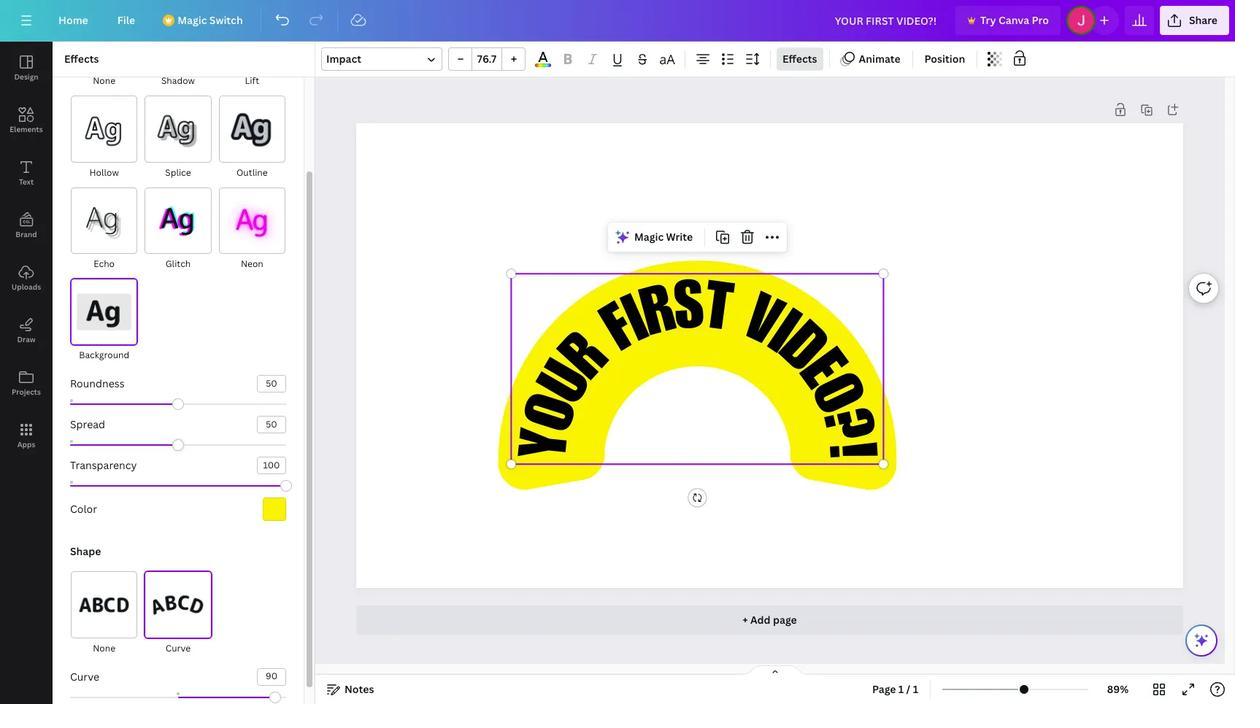 Task type: describe. For each thing, give the bounding box(es) containing it.
magic switch button
[[153, 6, 255, 35]]

file
[[117, 13, 135, 27]]

– – number field
[[477, 52, 497, 66]]

elements button
[[0, 94, 53, 147]]

shadow button
[[144, 4, 212, 89]]

main menu bar
[[0, 0, 1236, 42]]

show pages image
[[741, 665, 811, 677]]

brand button
[[0, 199, 53, 252]]

projects button
[[0, 357, 53, 410]]

impact button
[[321, 47, 443, 71]]

shape element
[[70, 545, 286, 705]]

design button
[[0, 42, 53, 94]]

+
[[743, 614, 748, 628]]

animate
[[859, 52, 901, 66]]

!
[[811, 441, 879, 462]]

hollow
[[89, 166, 119, 179]]

canva
[[999, 13, 1030, 27]]

s t
[[673, 279, 735, 349]]

page
[[873, 683, 897, 697]]

?
[[805, 404, 877, 450]]

spread
[[70, 418, 105, 432]]

try
[[981, 13, 997, 27]]

1 horizontal spatial o
[[794, 368, 868, 426]]

Curve text field
[[258, 670, 286, 686]]

magic write
[[635, 230, 693, 244]]

position
[[925, 52, 966, 66]]

canva assistant image
[[1194, 633, 1211, 650]]

page 1 / 1
[[873, 683, 919, 697]]

magic for magic write
[[635, 230, 664, 244]]

impact
[[327, 52, 362, 66]]

page
[[774, 614, 798, 628]]

notes
[[345, 683, 374, 697]]

Transparency text field
[[258, 458, 286, 474]]

design
[[14, 72, 38, 82]]

magic write button
[[611, 226, 699, 249]]

Spread text field
[[258, 417, 286, 433]]

u
[[534, 356, 608, 417]]

splice button
[[144, 95, 212, 181]]

t
[[700, 280, 735, 349]]

echo button
[[70, 187, 138, 272]]

effects button
[[777, 47, 824, 71]]

pro
[[1033, 13, 1050, 27]]

position button
[[919, 47, 972, 71]]

apps button
[[0, 410, 53, 462]]

neon button
[[218, 187, 286, 272]]

neon
[[241, 258, 264, 270]]

background
[[79, 349, 129, 362]]

roundness
[[70, 377, 125, 391]]

d
[[764, 317, 833, 388]]

s
[[673, 279, 706, 347]]

1 vertical spatial curve
[[70, 670, 99, 684]]

lift button
[[218, 4, 286, 89]]

home
[[58, 13, 88, 27]]

v
[[732, 290, 788, 364]]

apps
[[17, 440, 35, 450]]

transparency
[[70, 459, 137, 473]]

1 horizontal spatial r
[[636, 282, 683, 354]]

uploads
[[12, 282, 41, 292]]

89%
[[1108, 683, 1130, 697]]

0 horizontal spatial r
[[555, 327, 624, 395]]

projects
[[12, 387, 41, 397]]

curve inside curve button
[[166, 643, 191, 655]]

1 none from the top
[[93, 75, 115, 87]]

write
[[667, 230, 693, 244]]

f
[[595, 300, 649, 368]]



Task type: locate. For each thing, give the bounding box(es) containing it.
elements
[[10, 124, 43, 134]]

background button
[[70, 278, 138, 364]]

text button
[[0, 147, 53, 199]]

none button for shadow button
[[70, 4, 138, 89]]

switch
[[210, 13, 243, 27]]

2 none from the top
[[93, 643, 115, 655]]

y
[[517, 427, 586, 463]]

0 horizontal spatial i
[[618, 292, 659, 359]]

1 right /
[[914, 683, 919, 697]]

+ add page
[[743, 614, 798, 628]]

draw button
[[0, 305, 53, 357]]

side panel tab list
[[0, 42, 53, 462]]

outline button
[[218, 95, 286, 181]]

effects left 'animate' dropdown button
[[783, 52, 818, 66]]

shape
[[70, 545, 101, 559]]

magic for magic switch
[[178, 13, 207, 27]]

share
[[1190, 13, 1218, 27]]

none
[[93, 75, 115, 87], [93, 643, 115, 655]]

1 1 from the left
[[899, 683, 905, 697]]

glitch button
[[144, 187, 212, 272]]

magic switch
[[178, 13, 243, 27]]

hollow button
[[70, 95, 138, 181]]

0 vertical spatial curve
[[166, 643, 191, 655]]

2 none button from the top
[[70, 571, 138, 657]]

effects
[[64, 52, 99, 66], [783, 52, 818, 66]]

2 effects from the left
[[783, 52, 818, 66]]

0 vertical spatial none button
[[70, 4, 138, 89]]

0 vertical spatial none
[[93, 75, 115, 87]]

i left s at the top right of the page
[[618, 292, 659, 359]]

draw
[[17, 335, 35, 345]]

group
[[449, 47, 526, 71]]

1 horizontal spatial magic
[[635, 230, 664, 244]]

outline
[[237, 166, 268, 179]]

1 effects from the left
[[64, 52, 99, 66]]

0 horizontal spatial curve
[[70, 670, 99, 684]]

uploads button
[[0, 252, 53, 305]]

none button for curve button
[[70, 571, 138, 657]]

curve
[[166, 643, 191, 655], [70, 670, 99, 684]]

1 none button from the top
[[70, 4, 138, 89]]

add
[[751, 614, 771, 628]]

0 horizontal spatial effects
[[64, 52, 99, 66]]

i right t
[[755, 306, 805, 370]]

1 horizontal spatial i
[[755, 306, 805, 370]]

1 horizontal spatial curve
[[166, 643, 191, 655]]

#ffed00 image
[[263, 498, 286, 522], [263, 498, 286, 522]]

shadow
[[161, 75, 195, 87]]

brand
[[16, 229, 37, 240]]

2 1 from the left
[[914, 683, 919, 697]]

file button
[[106, 6, 147, 35]]

1 horizontal spatial effects
[[783, 52, 818, 66]]

Design title text field
[[824, 6, 950, 35]]

o
[[794, 368, 868, 426], [521, 390, 595, 441]]

magic left switch
[[178, 13, 207, 27]]

0 horizontal spatial o
[[521, 390, 595, 441]]

animate button
[[836, 47, 907, 71]]

glitch
[[166, 258, 191, 270]]

color range image
[[536, 64, 551, 67]]

+ add page button
[[356, 606, 1184, 636]]

lift
[[245, 75, 259, 87]]

effects inside popup button
[[783, 52, 818, 66]]

magic inside magic write button
[[635, 230, 664, 244]]

color
[[70, 503, 97, 517]]

0 horizontal spatial magic
[[178, 13, 207, 27]]

i
[[618, 292, 659, 359], [755, 306, 805, 370]]

1
[[899, 683, 905, 697], [914, 683, 919, 697]]

r
[[636, 282, 683, 354], [555, 327, 624, 395]]

magic
[[178, 13, 207, 27], [635, 230, 664, 244]]

text
[[19, 177, 34, 187]]

0 horizontal spatial 1
[[899, 683, 905, 697]]

e
[[783, 344, 850, 402]]

try canva pro button
[[956, 6, 1061, 35]]

none inside shape "element"
[[93, 643, 115, 655]]

splice
[[165, 166, 191, 179]]

1 vertical spatial magic
[[635, 230, 664, 244]]

echo
[[94, 258, 115, 270]]

0 vertical spatial magic
[[178, 13, 207, 27]]

1 left /
[[899, 683, 905, 697]]

curve button
[[144, 571, 212, 657]]

Roundness text field
[[258, 376, 286, 393]]

magic left write
[[635, 230, 664, 244]]

1 horizontal spatial 1
[[914, 683, 919, 697]]

share button
[[1161, 6, 1230, 35]]

home link
[[47, 6, 100, 35]]

magic inside magic switch button
[[178, 13, 207, 27]]

1 vertical spatial none
[[93, 643, 115, 655]]

notes button
[[321, 679, 380, 702]]

try canva pro
[[981, 13, 1050, 27]]

effects down home link
[[64, 52, 99, 66]]

/
[[907, 683, 911, 697]]

none button
[[70, 4, 138, 89], [70, 571, 138, 657]]

89% button
[[1095, 679, 1142, 702]]

1 vertical spatial none button
[[70, 571, 138, 657]]



Task type: vqa. For each thing, say whether or not it's contained in the screenshot.
together.
no



